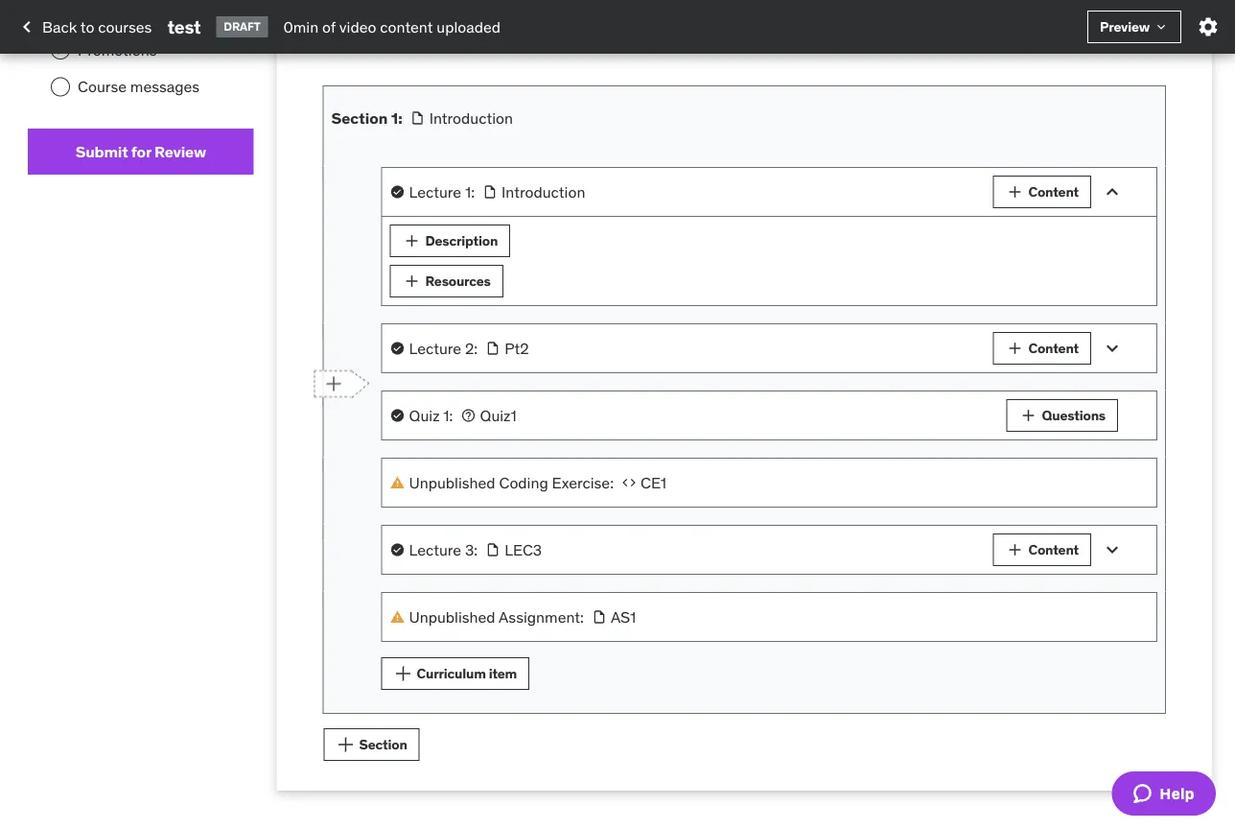 Task type: vqa. For each thing, say whether or not it's contained in the screenshot.
middle Content "button"
yes



Task type: describe. For each thing, give the bounding box(es) containing it.
1: for section 1:
[[391, 108, 403, 127]]

test
[[167, 15, 201, 38]]

exercise:
[[552, 472, 614, 492]]

0min
[[284, 17, 319, 36]]

quiz
[[409, 405, 440, 425]]

curriculum item
[[417, 665, 517, 682]]

questions
[[1043, 406, 1106, 424]]

pricing
[[78, 3, 126, 23]]

courses
[[98, 17, 152, 36]]

be
[[845, 3, 862, 23]]

course messages link
[[28, 69, 254, 106]]

xsmall image for introduction
[[410, 110, 426, 126]]

incomplete image
[[51, 77, 70, 96]]

ce1
[[641, 472, 667, 492]]

unpublished assignment:
[[409, 607, 584, 626]]

description
[[426, 232, 498, 249]]

xsmall image for pt2
[[486, 341, 501, 356]]

the
[[584, 3, 607, 23]]

promotions link
[[28, 32, 254, 69]]

xsmall image for lecture 3:
[[390, 542, 405, 557]]

0 vertical spatial new curriculum item image
[[320, 147, 347, 174]]

move image
[[1130, 607, 1149, 627]]

pt2
[[505, 338, 529, 358]]

content inside if you're intending to offer your course for free, the total length of video content must be less than 2 hours.
[[750, 3, 803, 23]]

resources
[[426, 272, 491, 289]]

content button for pt2
[[994, 332, 1092, 365]]

lecture 3:
[[409, 539, 478, 559]]

move image
[[1130, 182, 1149, 201]]

course settings image
[[1197, 15, 1220, 38]]

unpublished for unpublished assignment:
[[409, 607, 496, 626]]

description button
[[390, 224, 511, 257]]

small image for introduction
[[1006, 182, 1025, 201]]

small image for content
[[1006, 339, 1025, 358]]

curriculum
[[417, 665, 486, 682]]

xsmall image for lec3
[[486, 542, 501, 557]]

back to courses link
[[15, 11, 152, 43]]

free,
[[550, 3, 581, 23]]

lecture for lecture 2:
[[409, 338, 462, 358]]

collapse image
[[1102, 180, 1125, 203]]

if you're intending to offer your course for free, the total length of video content must be less than 2 hours.
[[323, 0, 1114, 23]]

0 vertical spatial introduction
[[430, 108, 513, 127]]

medium image
[[15, 15, 38, 38]]

you're
[[1072, 0, 1114, 1]]

pricing link
[[28, 0, 254, 32]]

xsmall image for as1
[[592, 609, 607, 625]]

xsmall image for unpublished assignment:
[[390, 609, 405, 625]]

length
[[645, 3, 689, 23]]

messages
[[130, 77, 200, 96]]

course
[[477, 3, 523, 23]]

2:
[[465, 338, 478, 358]]

resources button
[[390, 265, 504, 297]]

quiz1
[[480, 405, 517, 425]]

section for section 1:
[[332, 108, 388, 127]]

must
[[807, 3, 841, 23]]

expand image for pt2
[[1102, 337, 1125, 360]]

intending
[[323, 3, 388, 23]]

than
[[897, 3, 927, 23]]

video inside if you're intending to offer your course for free, the total length of video content must be less than 2 hours.
[[710, 3, 747, 23]]

section for section
[[359, 736, 407, 753]]

incomplete image
[[51, 4, 70, 23]]

review
[[155, 141, 206, 161]]

completed image
[[53, 42, 68, 58]]

back
[[42, 17, 77, 36]]

quiz 1:
[[409, 405, 453, 425]]

curriculum item button
[[381, 657, 530, 690]]

item
[[489, 665, 517, 682]]

section button
[[324, 728, 420, 761]]

content for lec3
[[1029, 541, 1079, 558]]

xsmall image for quiz1
[[461, 408, 476, 423]]



Task type: locate. For each thing, give the bounding box(es) containing it.
submit for review button
[[28, 129, 254, 175]]

content left must
[[750, 3, 803, 23]]

1: right quiz
[[444, 405, 453, 425]]

new curriculum item image inside curriculum item 'button'
[[390, 660, 417, 687]]

small image for lec3
[[1006, 540, 1025, 559]]

1: up description
[[465, 182, 475, 201]]

0 vertical spatial unpublished
[[409, 472, 496, 492]]

0 horizontal spatial to
[[80, 17, 94, 36]]

1 vertical spatial unpublished
[[409, 607, 496, 626]]

3 lecture from the top
[[409, 539, 462, 559]]

1 vertical spatial small image
[[403, 272, 422, 291]]

draft
[[224, 19, 261, 34]]

1 vertical spatial new curriculum item image
[[332, 731, 359, 758]]

2 content button from the top
[[994, 332, 1092, 365]]

1: down the 0min of video content uploaded
[[391, 108, 403, 127]]

xsmall image left quiz1
[[461, 408, 476, 423]]

0 vertical spatial small image
[[1006, 182, 1025, 201]]

1 vertical spatial introduction
[[502, 182, 586, 201]]

offer
[[409, 3, 440, 23]]

3 content from the top
[[1029, 541, 1079, 558]]

of right length at the right top
[[692, 3, 706, 23]]

to
[[391, 3, 405, 23], [80, 17, 94, 36]]

1 horizontal spatial for
[[527, 3, 546, 23]]

to inside "link"
[[80, 17, 94, 36]]

unpublished coding exercise:
[[409, 472, 614, 492]]

1 unpublished from the top
[[409, 472, 496, 492]]

lecture 1:
[[409, 182, 475, 201]]

2 vertical spatial content
[[1029, 541, 1079, 558]]

small image inside resources button
[[403, 272, 422, 291]]

section
[[332, 108, 388, 127], [359, 736, 407, 753]]

0min of video content uploaded
[[284, 17, 501, 36]]

xsmall image for ce1
[[622, 475, 637, 490]]

2 vertical spatial content button
[[994, 533, 1092, 566]]

course
[[78, 77, 127, 96]]

1 content button from the top
[[994, 176, 1092, 208]]

1 vertical spatial expand image
[[1102, 538, 1125, 561]]

1: for quiz 1:
[[444, 405, 453, 425]]

0 horizontal spatial of
[[322, 17, 336, 36]]

assignment:
[[499, 607, 584, 626]]

section inside button
[[359, 736, 407, 753]]

2 unpublished from the top
[[409, 607, 496, 626]]

hours.
[[944, 3, 986, 23]]

new curriculum item image inside section button
[[332, 731, 359, 758]]

1 vertical spatial section
[[359, 736, 407, 753]]

less
[[866, 3, 893, 23]]

expand image
[[1102, 337, 1125, 360], [1102, 538, 1125, 561]]

2 expand image from the top
[[1102, 538, 1125, 561]]

xsmall image for lecture 1:
[[390, 184, 405, 200]]

xsmall image left quiz
[[390, 408, 405, 423]]

0 vertical spatial content
[[1029, 183, 1079, 200]]

lecture for lecture 3:
[[409, 539, 462, 559]]

back to courses
[[42, 17, 152, 36]]

0 vertical spatial expand image
[[1102, 337, 1125, 360]]

small image left description
[[403, 231, 422, 250]]

0 horizontal spatial 1:
[[391, 108, 403, 127]]

1 content from the top
[[1029, 183, 1079, 200]]

0 horizontal spatial content
[[380, 17, 433, 36]]

of
[[692, 3, 706, 23], [322, 17, 336, 36]]

course messages
[[78, 77, 200, 96]]

xsmall image up curriculum item 'button'
[[390, 609, 405, 625]]

content button for lec3
[[994, 533, 1092, 566]]

1 vertical spatial content
[[1029, 339, 1079, 357]]

content button for introduction
[[994, 176, 1092, 208]]

xsmall image left ce1
[[622, 475, 637, 490]]

video
[[710, 3, 747, 23], [340, 17, 377, 36]]

section 1:
[[332, 108, 403, 127]]

xsmall image for quiz 1:
[[390, 408, 405, 423]]

2 horizontal spatial 1:
[[465, 182, 475, 201]]

completed element
[[51, 40, 70, 60]]

1 vertical spatial 1:
[[465, 182, 475, 201]]

2 vertical spatial lecture
[[409, 539, 462, 559]]

small image for description
[[403, 231, 422, 250]]

unpublished for unpublished coding exercise:
[[409, 472, 496, 492]]

2 vertical spatial 1:
[[444, 405, 453, 425]]

for
[[527, 3, 546, 23], [131, 141, 151, 161]]

for inside button
[[131, 141, 151, 161]]

content for pt2
[[1029, 339, 1079, 357]]

content for introduction
[[1029, 183, 1079, 200]]

3:
[[465, 539, 478, 559]]

1 horizontal spatial 1:
[[444, 405, 453, 425]]

new curriculum item image
[[320, 147, 347, 174], [332, 731, 359, 758]]

expand image for lec3
[[1102, 538, 1125, 561]]

0 vertical spatial content button
[[994, 176, 1092, 208]]

0 vertical spatial for
[[527, 3, 546, 23]]

xsmall image
[[410, 110, 426, 126], [486, 341, 501, 356], [390, 341, 405, 356], [390, 475, 405, 490], [390, 542, 405, 557], [592, 609, 607, 625]]

unpublished up lecture 3:
[[409, 472, 496, 492]]

lecture 2:
[[409, 338, 478, 358]]

coding
[[499, 472, 549, 492]]

your
[[444, 3, 473, 23]]

preview
[[1101, 18, 1150, 35]]

promotions
[[78, 40, 157, 60]]

1 vertical spatial lecture
[[409, 338, 462, 358]]

new curriculum item image
[[312, 42, 339, 69], [320, 303, 347, 330], [320, 370, 347, 397], [320, 437, 347, 465], [320, 505, 347, 532], [320, 572, 347, 599], [390, 660, 417, 687]]

small image for resources
[[403, 272, 422, 291]]

content
[[1029, 183, 1079, 200], [1029, 339, 1079, 357], [1029, 541, 1079, 558]]

lecture left 2:
[[409, 338, 462, 358]]

of inside if you're intending to offer your course for free, the total length of video content must be less than 2 hours.
[[692, 3, 706, 23]]

lecture up description button
[[409, 182, 462, 201]]

unpublished up the curriculum
[[409, 607, 496, 626]]

video right length at the right top
[[710, 3, 747, 23]]

lecture for lecture 1:
[[409, 182, 462, 201]]

0 vertical spatial 1:
[[391, 108, 403, 127]]

lecture left 3:
[[409, 539, 462, 559]]

of right 0min
[[322, 17, 336, 36]]

2 vertical spatial small image
[[1006, 339, 1025, 358]]

1 vertical spatial content button
[[994, 332, 1092, 365]]

small image
[[1006, 182, 1025, 201], [1020, 406, 1039, 425], [1006, 540, 1025, 559]]

submit
[[75, 141, 128, 161]]

to inside if you're intending to offer your course for free, the total length of video content must be less than 2 hours.
[[391, 3, 405, 23]]

xsmall image for unpublished coding exercise:
[[390, 475, 405, 490]]

lecture
[[409, 182, 462, 201], [409, 338, 462, 358], [409, 539, 462, 559]]

xsmall image inside preview dropdown button
[[1154, 19, 1170, 35]]

2
[[931, 3, 940, 23]]

introduction
[[430, 108, 513, 127], [502, 182, 586, 201]]

small image inside description button
[[403, 231, 422, 250]]

small image up questions button
[[1006, 339, 1025, 358]]

1 vertical spatial for
[[131, 141, 151, 161]]

for left free,
[[527, 3, 546, 23]]

total
[[610, 3, 641, 23]]

2 lecture from the top
[[409, 338, 462, 358]]

1 horizontal spatial of
[[692, 3, 706, 23]]

content
[[750, 3, 803, 23], [380, 17, 433, 36]]

xsmall image
[[1154, 19, 1170, 35], [483, 184, 498, 200], [390, 184, 405, 200], [461, 408, 476, 423], [390, 408, 405, 423], [622, 475, 637, 490], [486, 542, 501, 557], [390, 609, 405, 625]]

video right 0min
[[340, 17, 377, 36]]

0 horizontal spatial video
[[340, 17, 377, 36]]

0 vertical spatial lecture
[[409, 182, 462, 201]]

small image inside content button
[[1006, 339, 1025, 358]]

1:
[[391, 108, 403, 127], [465, 182, 475, 201], [444, 405, 453, 425]]

3 content button from the top
[[994, 533, 1092, 566]]

small image
[[403, 231, 422, 250], [403, 272, 422, 291], [1006, 339, 1025, 358]]

content button
[[994, 176, 1092, 208], [994, 332, 1092, 365], [994, 533, 1092, 566]]

to left offer
[[391, 3, 405, 23]]

0 vertical spatial section
[[332, 108, 388, 127]]

xsmall image for introduction
[[483, 184, 498, 200]]

1 horizontal spatial video
[[710, 3, 747, 23]]

1: for lecture 1:
[[465, 182, 475, 201]]

as1
[[611, 607, 636, 626]]

for left review
[[131, 141, 151, 161]]

xsmall image for lecture 2:
[[390, 341, 405, 356]]

xsmall image right lecture 1:
[[483, 184, 498, 200]]

xsmall image right preview
[[1154, 19, 1170, 35]]

1 expand image from the top
[[1102, 337, 1125, 360]]

questions button
[[1007, 399, 1119, 432]]

1 horizontal spatial to
[[391, 3, 405, 23]]

xsmall image left lecture 1:
[[390, 184, 405, 200]]

1 lecture from the top
[[409, 182, 462, 201]]

2 content from the top
[[1029, 339, 1079, 357]]

2 vertical spatial small image
[[1006, 540, 1025, 559]]

preview button
[[1088, 11, 1182, 43]]

0 horizontal spatial for
[[131, 141, 151, 161]]

for inside if you're intending to offer your course for free, the total length of video content must be less than 2 hours.
[[527, 3, 546, 23]]

unpublished
[[409, 472, 496, 492], [409, 607, 496, 626]]

1 horizontal spatial content
[[750, 3, 803, 23]]

0 vertical spatial small image
[[403, 231, 422, 250]]

lec3
[[505, 539, 542, 559]]

xsmall image right 3:
[[486, 542, 501, 557]]

to right back at the left top of the page
[[80, 17, 94, 36]]

submit for review
[[75, 141, 206, 161]]

1 vertical spatial small image
[[1020, 406, 1039, 425]]

if
[[1059, 0, 1069, 1]]

small image inside questions button
[[1020, 406, 1039, 425]]

small image left resources
[[403, 272, 422, 291]]

small image for quiz1
[[1020, 406, 1039, 425]]

content left "your"
[[380, 17, 433, 36]]

uploaded
[[437, 17, 501, 36]]



